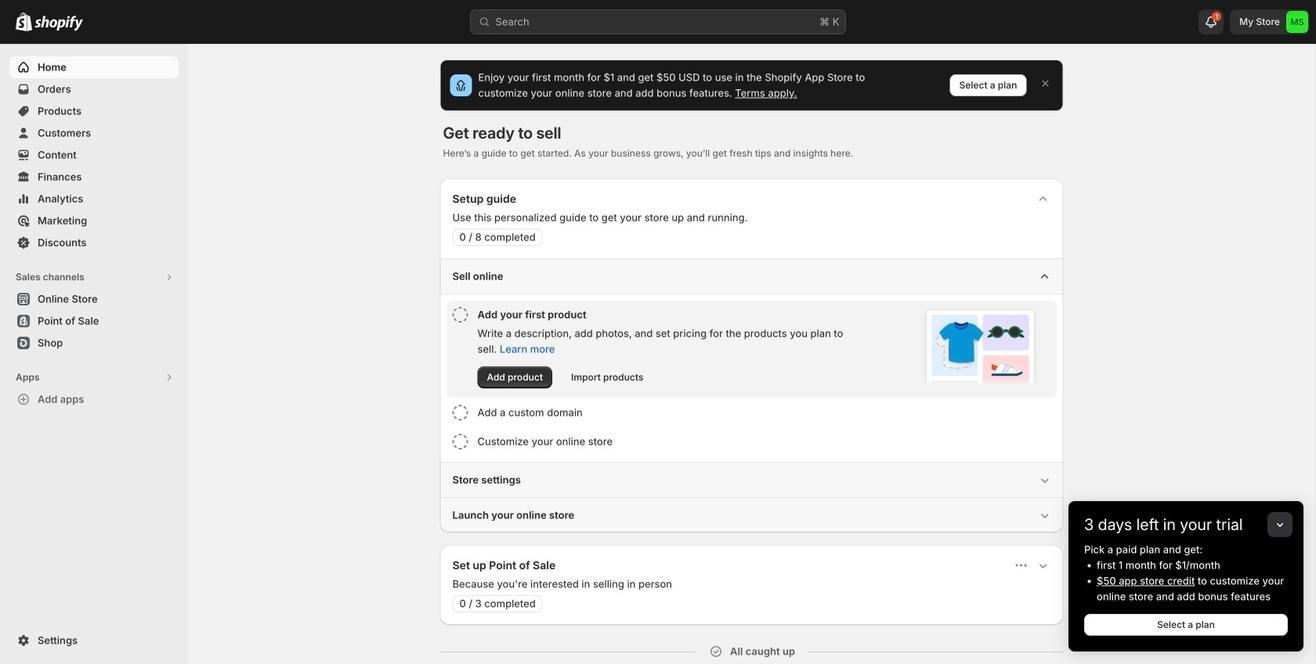Task type: describe. For each thing, give the bounding box(es) containing it.
mark add your first product as done image
[[453, 307, 468, 323]]

sell online group
[[440, 259, 1064, 462]]

mark add a custom domain as done image
[[453, 405, 468, 421]]

shopify image
[[16, 12, 32, 31]]

setup guide region
[[440, 179, 1064, 533]]

my store image
[[1287, 11, 1309, 33]]

shopify image
[[34, 15, 83, 31]]



Task type: locate. For each thing, give the bounding box(es) containing it.
mark customize your online store as done image
[[453, 434, 468, 450]]

customize your online store group
[[446, 428, 1057, 456]]

add a custom domain group
[[446, 399, 1057, 427]]

add your first product group
[[446, 301, 1057, 398]]

guide categories group
[[440, 259, 1064, 533]]



Task type: vqa. For each thing, say whether or not it's contained in the screenshot.
Analytics link
no



